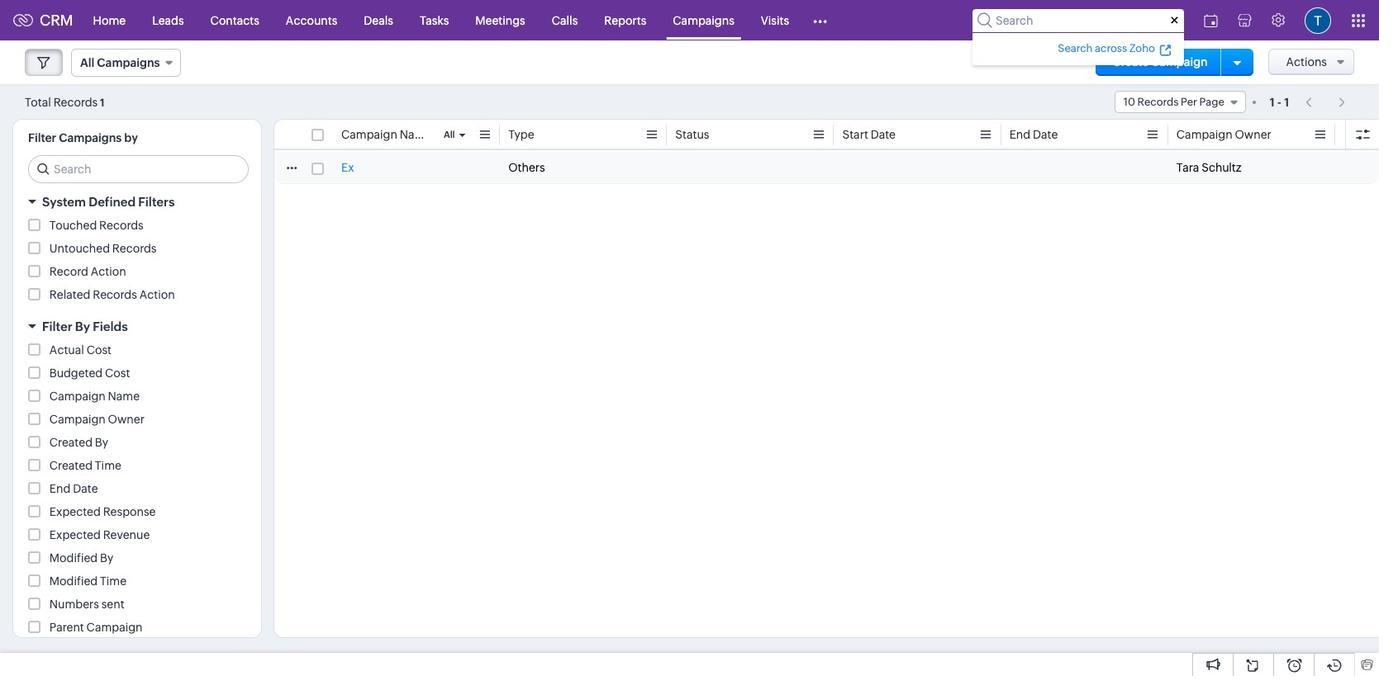 Task type: locate. For each thing, give the bounding box(es) containing it.
all inside field
[[80, 56, 94, 69]]

2 vertical spatial by
[[100, 552, 113, 565]]

1 vertical spatial campaign owner
[[49, 413, 145, 426]]

expected up modified by
[[49, 529, 101, 542]]

created up created time
[[49, 436, 93, 450]]

created by
[[49, 436, 108, 450]]

touched records
[[49, 219, 144, 232]]

by up created time
[[95, 436, 108, 450]]

campaign owner up schultz
[[1177, 128, 1272, 141]]

1 horizontal spatial 1
[[1270, 95, 1275, 109]]

records down defined
[[99, 219, 144, 232]]

expected for expected revenue
[[49, 529, 101, 542]]

action up the filter by fields dropdown button
[[139, 288, 175, 302]]

crm
[[40, 12, 73, 29]]

actions
[[1286, 55, 1327, 69]]

1 horizontal spatial action
[[139, 288, 175, 302]]

1 horizontal spatial end
[[1010, 128, 1031, 141]]

all left 'type'
[[444, 130, 455, 140]]

create campaign button
[[1096, 49, 1225, 76]]

expected up expected revenue
[[49, 506, 101, 519]]

created time
[[49, 460, 121, 473]]

expected revenue
[[49, 529, 150, 542]]

response
[[103, 506, 156, 519]]

modified time
[[49, 575, 126, 588]]

created for created by
[[49, 436, 93, 450]]

1 vertical spatial filter
[[42, 320, 72, 334]]

action up the related records action
[[91, 265, 126, 279]]

1 vertical spatial modified
[[49, 575, 98, 588]]

cost right the budgeted
[[105, 367, 130, 380]]

reports link
[[591, 0, 660, 40]]

actual cost
[[49, 344, 112, 357]]

0 vertical spatial created
[[49, 436, 93, 450]]

filter by fields
[[42, 320, 128, 334]]

campaigns inside field
[[97, 56, 160, 69]]

touched
[[49, 219, 97, 232]]

cost up budgeted cost
[[86, 344, 112, 357]]

campaign down the zoho
[[1151, 55, 1208, 69]]

create menu image
[[1154, 0, 1194, 40]]

campaigns left by
[[59, 131, 122, 145]]

across
[[1095, 42, 1127, 54]]

record
[[49, 265, 88, 279]]

all for all
[[444, 130, 455, 140]]

1 vertical spatial end
[[49, 483, 71, 496]]

campaign name up "ex"
[[341, 128, 432, 141]]

expected
[[49, 506, 101, 519], [49, 529, 101, 542]]

Search field
[[973, 9, 1184, 32]]

created down created by
[[49, 460, 93, 473]]

2 horizontal spatial 1
[[1285, 95, 1289, 109]]

1 horizontal spatial campaign owner
[[1177, 128, 1272, 141]]

tasks
[[420, 14, 449, 27]]

campaign name
[[341, 128, 432, 141], [49, 390, 140, 403]]

1 expected from the top
[[49, 506, 101, 519]]

profile element
[[1295, 0, 1341, 40]]

0 vertical spatial action
[[91, 265, 126, 279]]

filter for filter by fields
[[42, 320, 72, 334]]

All Campaigns field
[[71, 49, 181, 77]]

deals
[[364, 14, 393, 27]]

1 vertical spatial all
[[444, 130, 455, 140]]

campaigns link
[[660, 0, 748, 40]]

parent campaign
[[49, 622, 143, 635]]

records down touched records
[[112, 242, 157, 255]]

by up actual cost on the bottom
[[75, 320, 90, 334]]

campaigns
[[673, 14, 735, 27], [97, 56, 160, 69], [59, 131, 122, 145]]

time down created by
[[95, 460, 121, 473]]

1 up the filter campaigns by
[[100, 96, 105, 109]]

total
[[25, 95, 51, 109]]

1 horizontal spatial campaign name
[[341, 128, 432, 141]]

filter
[[28, 131, 56, 145], [42, 320, 72, 334]]

filter campaigns by
[[28, 131, 138, 145]]

untouched
[[49, 242, 110, 255]]

owner
[[1235, 128, 1272, 141], [108, 413, 145, 426]]

name
[[400, 128, 432, 141], [108, 390, 140, 403]]

search across zoho link
[[1056, 39, 1174, 57]]

campaign
[[1151, 55, 1208, 69], [341, 128, 397, 141], [1177, 128, 1233, 141], [49, 390, 106, 403], [49, 413, 106, 426], [86, 622, 143, 635]]

1 left "-"
[[1270, 95, 1275, 109]]

0 horizontal spatial end date
[[49, 483, 98, 496]]

1 vertical spatial campaign name
[[49, 390, 140, 403]]

campaigns left visits link
[[673, 14, 735, 27]]

2 expected from the top
[[49, 529, 101, 542]]

Other Modules field
[[803, 7, 838, 33]]

all
[[80, 56, 94, 69], [444, 130, 455, 140]]

1 vertical spatial action
[[139, 288, 175, 302]]

0 vertical spatial time
[[95, 460, 121, 473]]

end
[[1010, 128, 1031, 141], [49, 483, 71, 496]]

-
[[1278, 95, 1282, 109]]

2 horizontal spatial date
[[1033, 128, 1058, 141]]

0 vertical spatial by
[[75, 320, 90, 334]]

2 modified from the top
[[49, 575, 98, 588]]

0 horizontal spatial action
[[91, 265, 126, 279]]

filter down total
[[28, 131, 56, 145]]

1 vertical spatial by
[[95, 436, 108, 450]]

system defined filters
[[42, 195, 175, 209]]

created
[[49, 436, 93, 450], [49, 460, 93, 473]]

filter up actual
[[42, 320, 72, 334]]

deals link
[[351, 0, 407, 40]]

0 vertical spatial name
[[400, 128, 432, 141]]

campaigns down "home" link
[[97, 56, 160, 69]]

1 vertical spatial cost
[[105, 367, 130, 380]]

1
[[1270, 95, 1275, 109], [1285, 95, 1289, 109], [100, 96, 105, 109]]

0 vertical spatial end
[[1010, 128, 1031, 141]]

10 Records Per Page field
[[1115, 91, 1246, 113]]

1 vertical spatial end date
[[49, 483, 98, 496]]

time for created time
[[95, 460, 121, 473]]

status
[[676, 128, 709, 141]]

time
[[95, 460, 121, 473], [100, 575, 126, 588]]

sent
[[101, 598, 124, 612]]

1 vertical spatial expected
[[49, 529, 101, 542]]

all up the total records 1
[[80, 56, 94, 69]]

0 vertical spatial expected
[[49, 506, 101, 519]]

campaign up tara schultz
[[1177, 128, 1233, 141]]

all campaigns
[[80, 56, 160, 69]]

meetings
[[475, 14, 525, 27]]

0 vertical spatial cost
[[86, 344, 112, 357]]

0 horizontal spatial date
[[73, 483, 98, 496]]

budgeted
[[49, 367, 103, 380]]

modified by
[[49, 552, 113, 565]]

0 horizontal spatial end
[[49, 483, 71, 496]]

created for created time
[[49, 460, 93, 473]]

1 - 1
[[1270, 95, 1289, 109]]

end date
[[1010, 128, 1058, 141], [49, 483, 98, 496]]

1 right "-"
[[1285, 95, 1289, 109]]

owner down 1 - 1
[[1235, 128, 1272, 141]]

0 vertical spatial all
[[80, 56, 94, 69]]

type
[[508, 128, 534, 141]]

actual
[[49, 344, 84, 357]]

1 vertical spatial time
[[100, 575, 126, 588]]

1 inside the total records 1
[[100, 96, 105, 109]]

owner up created by
[[108, 413, 145, 426]]

modified
[[49, 552, 98, 565], [49, 575, 98, 588]]

0 vertical spatial filter
[[28, 131, 56, 145]]

home
[[93, 14, 126, 27]]

filter inside dropdown button
[[42, 320, 72, 334]]

0 vertical spatial campaigns
[[673, 14, 735, 27]]

10 records per page
[[1124, 96, 1225, 108]]

modified up the modified time at the left of the page
[[49, 552, 98, 565]]

1 vertical spatial created
[[49, 460, 93, 473]]

expected response
[[49, 506, 156, 519]]

navigation
[[1298, 90, 1355, 114]]

by down expected revenue
[[100, 552, 113, 565]]

time up sent
[[100, 575, 126, 588]]

by
[[75, 320, 90, 334], [95, 436, 108, 450], [100, 552, 113, 565]]

campaign down sent
[[86, 622, 143, 635]]

1 horizontal spatial all
[[444, 130, 455, 140]]

record action
[[49, 265, 126, 279]]

0 horizontal spatial 1
[[100, 96, 105, 109]]

modified for modified time
[[49, 575, 98, 588]]

untouched records
[[49, 242, 157, 255]]

date
[[871, 128, 896, 141], [1033, 128, 1058, 141], [73, 483, 98, 496]]

modified up the numbers on the bottom of the page
[[49, 575, 98, 588]]

by for filter
[[75, 320, 90, 334]]

records up fields
[[93, 288, 137, 302]]

by inside dropdown button
[[75, 320, 90, 334]]

1 vertical spatial campaigns
[[97, 56, 160, 69]]

campaign up "ex"
[[341, 128, 397, 141]]

accounts link
[[273, 0, 351, 40]]

0 vertical spatial end date
[[1010, 128, 1058, 141]]

0 horizontal spatial all
[[80, 56, 94, 69]]

1 vertical spatial owner
[[108, 413, 145, 426]]

records inside the 10 records per page field
[[1138, 96, 1179, 108]]

1 modified from the top
[[49, 552, 98, 565]]

records right 10
[[1138, 96, 1179, 108]]

cost
[[86, 344, 112, 357], [105, 367, 130, 380]]

1 created from the top
[[49, 436, 93, 450]]

records up the filter campaigns by
[[53, 95, 98, 109]]

0 horizontal spatial campaign owner
[[49, 413, 145, 426]]

campaign owner up created by
[[49, 413, 145, 426]]

home link
[[80, 0, 139, 40]]

1 horizontal spatial owner
[[1235, 128, 1272, 141]]

2 created from the top
[[49, 460, 93, 473]]

create campaign
[[1113, 55, 1208, 69]]

2 vertical spatial campaigns
[[59, 131, 122, 145]]

others
[[508, 161, 545, 174]]

campaign name down budgeted cost
[[49, 390, 140, 403]]

campaign owner
[[1177, 128, 1272, 141], [49, 413, 145, 426]]

records
[[53, 95, 98, 109], [1138, 96, 1179, 108], [99, 219, 144, 232], [112, 242, 157, 255], [93, 288, 137, 302]]

0 horizontal spatial name
[[108, 390, 140, 403]]

0 horizontal spatial owner
[[108, 413, 145, 426]]

profile image
[[1305, 7, 1331, 33]]

0 vertical spatial modified
[[49, 552, 98, 565]]



Task type: describe. For each thing, give the bounding box(es) containing it.
related records action
[[49, 288, 175, 302]]

numbers sent
[[49, 598, 124, 612]]

accounts
[[286, 14, 337, 27]]

1 horizontal spatial date
[[871, 128, 896, 141]]

records for total
[[53, 95, 98, 109]]

crm link
[[13, 12, 73, 29]]

budgeted cost
[[49, 367, 130, 380]]

system defined filters button
[[13, 188, 261, 217]]

0 vertical spatial campaign owner
[[1177, 128, 1272, 141]]

records for touched
[[99, 219, 144, 232]]

contacts
[[210, 14, 259, 27]]

records for 10
[[1138, 96, 1179, 108]]

tasks link
[[407, 0, 462, 40]]

0 vertical spatial campaign name
[[341, 128, 432, 141]]

1 vertical spatial name
[[108, 390, 140, 403]]

filter by fields button
[[13, 312, 261, 341]]

revenue
[[103, 529, 150, 542]]

all for all campaigns
[[80, 56, 94, 69]]

total records 1
[[25, 95, 105, 109]]

tara schultz
[[1177, 161, 1242, 174]]

expected for expected response
[[49, 506, 101, 519]]

filters
[[138, 195, 175, 209]]

leads link
[[139, 0, 197, 40]]

per
[[1181, 96, 1197, 108]]

create
[[1113, 55, 1149, 69]]

reports
[[604, 14, 647, 27]]

numbers
[[49, 598, 99, 612]]

ex
[[341, 161, 354, 174]]

filter for filter campaigns by
[[28, 131, 56, 145]]

meetings link
[[462, 0, 539, 40]]

defined
[[89, 195, 136, 209]]

fields
[[93, 320, 128, 334]]

visits link
[[748, 0, 803, 40]]

1 for total records 1
[[100, 96, 105, 109]]

0 vertical spatial owner
[[1235, 128, 1272, 141]]

campaigns for all campaigns
[[97, 56, 160, 69]]

calls
[[552, 14, 578, 27]]

start date
[[843, 128, 896, 141]]

ex link
[[341, 160, 354, 176]]

parent
[[49, 622, 84, 635]]

system
[[42, 195, 86, 209]]

campaign up created by
[[49, 413, 106, 426]]

time for modified time
[[100, 575, 126, 588]]

1 horizontal spatial end date
[[1010, 128, 1058, 141]]

0 horizontal spatial campaign name
[[49, 390, 140, 403]]

search across zoho
[[1058, 42, 1155, 54]]

calendar image
[[1204, 14, 1218, 27]]

records for related
[[93, 288, 137, 302]]

zoho
[[1130, 42, 1155, 54]]

records for untouched
[[112, 242, 157, 255]]

by
[[124, 131, 138, 145]]

calls link
[[539, 0, 591, 40]]

schultz
[[1202, 161, 1242, 174]]

related
[[49, 288, 90, 302]]

modified for modified by
[[49, 552, 98, 565]]

page
[[1200, 96, 1225, 108]]

tara
[[1177, 161, 1200, 174]]

by for modified
[[100, 552, 113, 565]]

search
[[1058, 42, 1093, 54]]

cost for actual cost
[[86, 344, 112, 357]]

campaigns for filter campaigns by
[[59, 131, 122, 145]]

visits
[[761, 14, 789, 27]]

by for created
[[95, 436, 108, 450]]

campaign down the budgeted
[[49, 390, 106, 403]]

start
[[843, 128, 868, 141]]

campaigns inside 'link'
[[673, 14, 735, 27]]

leads
[[152, 14, 184, 27]]

10
[[1124, 96, 1136, 108]]

contacts link
[[197, 0, 273, 40]]

campaign inside button
[[1151, 55, 1208, 69]]

1 horizontal spatial name
[[400, 128, 432, 141]]

Search text field
[[29, 156, 248, 183]]

1 for 1 - 1
[[1285, 95, 1289, 109]]

cost for budgeted cost
[[105, 367, 130, 380]]



Task type: vqa. For each thing, say whether or not it's contained in the screenshot.
bottom Details
no



